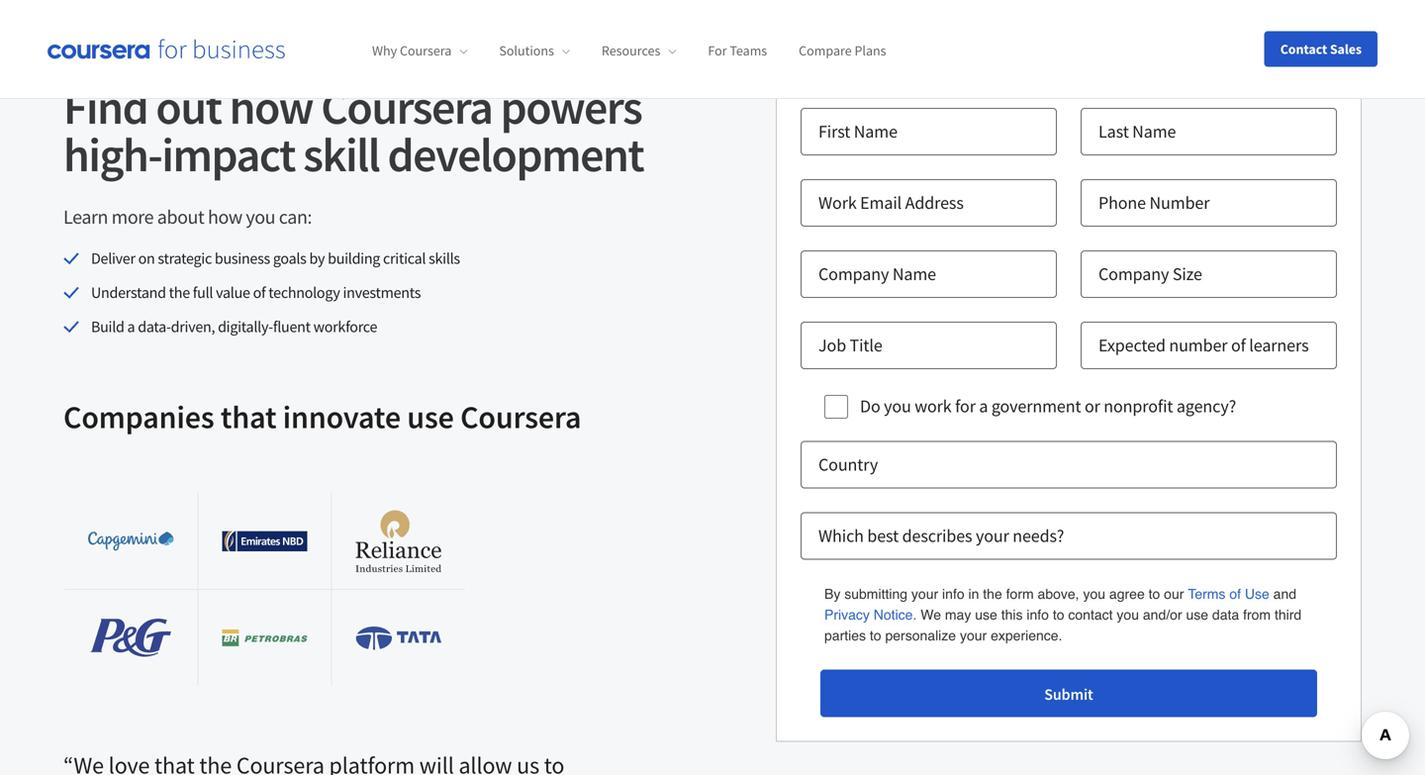 Task type: locate. For each thing, give the bounding box(es) containing it.
compare plans
[[799, 42, 887, 60]]

to down above,
[[1053, 607, 1065, 623]]

our
[[1164, 586, 1184, 602]]

to
[[1053, 607, 1065, 623], [870, 627, 882, 643]]

deliver on strategic business goals by building critical skills
[[91, 249, 460, 268]]

how
[[229, 77, 313, 137], [208, 204, 242, 229]]

your inside the by submitting your info in the form above, you agree to our terms of use and privacy notice.
[[912, 586, 939, 602]]

last
[[1099, 120, 1129, 143]]

title
[[850, 334, 883, 356]]

Work Email Address email field
[[801, 179, 1057, 227]]

1 horizontal spatial company
[[1099, 263, 1170, 285]]

expected
[[1099, 334, 1166, 356]]

2 company from the left
[[1099, 263, 1170, 285]]

0 vertical spatial your
[[976, 525, 1010, 547]]

why
[[372, 42, 397, 60]]

agency?
[[1177, 395, 1237, 417]]

0 vertical spatial a
[[127, 317, 135, 336]]

the left full
[[169, 283, 190, 302]]

tata logo image
[[356, 627, 442, 650]]

coursera inside "find out how coursera powers high-impact skill development"
[[321, 77, 492, 137]]

can:
[[279, 204, 312, 229]]

company up the job title
[[819, 263, 889, 285]]

number
[[1170, 334, 1228, 356]]

learners
[[1250, 334, 1309, 356]]

companies
[[63, 397, 214, 437]]

0 vertical spatial coursera
[[400, 42, 452, 60]]

0 horizontal spatial the
[[169, 283, 190, 302]]

development
[[388, 125, 644, 184]]

compare
[[799, 42, 852, 60]]

and
[[1274, 586, 1297, 602]]

above,
[[1038, 586, 1080, 602]]

name
[[854, 120, 898, 143], [1133, 120, 1176, 143], [893, 263, 937, 285]]

in
[[969, 586, 980, 602]]

you up contact on the right bottom of page
[[1084, 586, 1106, 602]]

name right first at the top
[[854, 120, 898, 143]]

the
[[169, 283, 190, 302], [983, 586, 1003, 602]]

1 horizontal spatial a
[[979, 395, 988, 417]]

you right do
[[884, 395, 912, 417]]

about
[[157, 204, 204, 229]]

from
[[1244, 607, 1271, 623]]

0 horizontal spatial to
[[870, 627, 882, 643]]

submitting
[[845, 586, 908, 602]]

0 horizontal spatial info
[[943, 586, 965, 602]]

coursera
[[400, 42, 452, 60], [321, 77, 492, 137], [460, 397, 582, 437]]

how right out
[[229, 77, 313, 137]]

which
[[819, 525, 864, 547]]

of right number
[[1232, 334, 1246, 356]]

size
[[1173, 263, 1203, 285]]

innovate
[[283, 397, 401, 437]]

or
[[1085, 395, 1101, 417]]

how right about
[[208, 204, 242, 229]]

1 vertical spatial info
[[1027, 607, 1049, 623]]

company left size
[[1099, 263, 1170, 285]]

use
[[407, 397, 454, 437], [975, 607, 998, 623], [1186, 607, 1209, 623]]

your
[[976, 525, 1010, 547], [912, 586, 939, 602], [960, 627, 987, 643]]

why coursera
[[372, 42, 452, 60]]

you down agree to
[[1117, 607, 1140, 623]]

coursera for business image
[[48, 39, 285, 59]]

first name
[[819, 120, 898, 143]]

1 horizontal spatial use
[[975, 607, 998, 623]]

work
[[915, 395, 952, 417]]

1 horizontal spatial info
[[1027, 607, 1049, 623]]

personalize
[[886, 627, 956, 643]]

1 horizontal spatial the
[[983, 586, 1003, 602]]

work
[[819, 192, 857, 214]]

a left data-
[[127, 317, 135, 336]]

form
[[1006, 586, 1034, 602]]

that
[[221, 397, 277, 437]]

name for last name
[[1133, 120, 1176, 143]]

use down 'in'
[[975, 607, 998, 623]]

you inside the by submitting your info in the form above, you agree to our terms of use and privacy notice.
[[1084, 586, 1106, 602]]

0 horizontal spatial use
[[407, 397, 454, 437]]

investments
[[343, 283, 421, 302]]

0 vertical spatial of
[[253, 283, 266, 302]]

of right value
[[253, 283, 266, 302]]

info up experience.
[[1027, 607, 1049, 623]]

name right last
[[1133, 120, 1176, 143]]

on
[[138, 249, 155, 268]]

your down the 'may'
[[960, 627, 987, 643]]

expected number of learners
[[1099, 334, 1309, 356]]

2 vertical spatial your
[[960, 627, 987, 643]]

0 horizontal spatial company
[[819, 263, 889, 285]]

workforce
[[313, 317, 377, 336]]

petrobras logo image
[[222, 630, 308, 647]]

for
[[708, 42, 727, 60]]

compare plans link
[[799, 42, 887, 60]]

describes
[[903, 525, 973, 547]]

1 vertical spatial coursera
[[321, 77, 492, 137]]

1 horizontal spatial to
[[1053, 607, 1065, 623]]

high-
[[63, 125, 162, 184]]

Last Name text field
[[1081, 108, 1338, 155]]

needs?
[[1013, 525, 1065, 547]]

use right innovate
[[407, 397, 454, 437]]

info left 'in'
[[943, 586, 965, 602]]

to down privacy notice. "link"
[[870, 627, 882, 643]]

Job Title text field
[[801, 322, 1057, 369]]

submit button
[[821, 670, 1318, 717]]

contact sales button
[[1265, 31, 1378, 67]]

1 company from the left
[[819, 263, 889, 285]]

info inside the we may use this info to contact you and/or use data from third parties to personalize your experience.
[[1027, 607, 1049, 623]]

0 vertical spatial info
[[943, 586, 965, 602]]

build a data-driven, digitally-fluent workforce
[[91, 317, 377, 336]]

by
[[309, 249, 325, 268]]

1 vertical spatial how
[[208, 204, 242, 229]]

why coursera link
[[372, 42, 468, 60]]

strategic
[[158, 249, 212, 268]]

the right 'in'
[[983, 586, 1003, 602]]

and/or
[[1143, 607, 1183, 623]]

a right for
[[979, 395, 988, 417]]

your up we
[[912, 586, 939, 602]]

we
[[921, 607, 942, 623]]

First Name text field
[[801, 108, 1057, 155]]

company size
[[1099, 263, 1203, 285]]

country
[[819, 453, 878, 476]]

your left needs?
[[976, 525, 1010, 547]]

number
[[1150, 192, 1210, 214]]

work email address
[[819, 192, 964, 214]]

Company Name text field
[[801, 250, 1057, 298]]

1 vertical spatial your
[[912, 586, 939, 602]]

1 vertical spatial of
[[1232, 334, 1246, 356]]

0 vertical spatial how
[[229, 77, 313, 137]]

do you work for a government or nonprofit agency?
[[860, 395, 1237, 417]]

you
[[246, 204, 275, 229], [884, 395, 912, 417], [1084, 586, 1106, 602], [1117, 607, 1140, 623]]

use down terms of
[[1186, 607, 1209, 623]]

data
[[1213, 607, 1240, 623]]

name down work email address email field
[[893, 263, 937, 285]]

p&g logo image
[[90, 619, 171, 658]]

resources
[[602, 42, 661, 60]]

1 vertical spatial the
[[983, 586, 1003, 602]]

value
[[216, 283, 250, 302]]



Task type: describe. For each thing, give the bounding box(es) containing it.
contact
[[1069, 607, 1113, 623]]

learn
[[63, 204, 108, 229]]

find out how coursera powers high-impact skill development
[[63, 77, 644, 184]]

powers
[[501, 77, 642, 137]]

last name
[[1099, 120, 1176, 143]]

third
[[1275, 607, 1302, 623]]

learn more about how you can:
[[63, 204, 312, 229]]

plans
[[855, 42, 887, 60]]

skills
[[429, 249, 460, 268]]

parties
[[825, 627, 866, 643]]

you inside the we may use this info to contact you and/or use data from third parties to personalize your experience.
[[1117, 607, 1140, 623]]

2 vertical spatial coursera
[[460, 397, 582, 437]]

companies that innovate use coursera
[[63, 397, 582, 437]]

privacy notice.
[[825, 607, 917, 623]]

full
[[193, 283, 213, 302]]

understand
[[91, 283, 166, 302]]

your inside the we may use this info to contact you and/or use data from third parties to personalize your experience.
[[960, 627, 987, 643]]

government
[[992, 395, 1082, 417]]

1 horizontal spatial of
[[1232, 334, 1246, 356]]

email
[[860, 192, 902, 214]]

nonprofit
[[1104, 395, 1174, 417]]

goals
[[273, 249, 307, 268]]

by submitting your info in the form above, you agree to our terms of use and privacy notice.
[[825, 586, 1301, 623]]

solutions
[[499, 42, 554, 60]]

for teams
[[708, 42, 767, 60]]

how inside "find out how coursera powers high-impact skill development"
[[229, 77, 313, 137]]

digitally-
[[218, 317, 273, 336]]

which best describes your needs?
[[819, 525, 1065, 547]]

by
[[825, 586, 841, 602]]

impact
[[162, 125, 295, 184]]

solutions link
[[499, 42, 570, 60]]

0 vertical spatial to
[[1053, 607, 1065, 623]]

use
[[1245, 586, 1270, 602]]

0 vertical spatial the
[[169, 283, 190, 302]]

fluent
[[273, 317, 311, 336]]

name for first name
[[854, 120, 898, 143]]

contact sales
[[1281, 40, 1362, 58]]

job
[[819, 334, 847, 356]]

agree to
[[1110, 586, 1161, 602]]

reliance logo image
[[356, 510, 442, 572]]

find
[[63, 77, 148, 137]]

Phone Number telephone field
[[1081, 179, 1338, 227]]

phone
[[1099, 192, 1146, 214]]

you left 'can:'
[[246, 204, 275, 229]]

capgemini logo image
[[88, 532, 174, 551]]

1 vertical spatial to
[[870, 627, 882, 643]]

address
[[906, 192, 964, 214]]

2 horizontal spatial use
[[1186, 607, 1209, 623]]

terms of
[[1188, 586, 1241, 602]]

driven,
[[171, 317, 215, 336]]

this
[[1002, 607, 1023, 623]]

0 horizontal spatial of
[[253, 283, 266, 302]]

best
[[868, 525, 899, 547]]

do
[[860, 395, 881, 417]]

data-
[[138, 317, 171, 336]]

terms of use link
[[1188, 583, 1270, 604]]

building
[[328, 249, 380, 268]]

more
[[112, 204, 154, 229]]

skill
[[303, 125, 380, 184]]

resources link
[[602, 42, 677, 60]]

we may use this info to contact you and/or use data from third parties to personalize your experience.
[[825, 607, 1302, 643]]

job title
[[819, 334, 883, 356]]

info inside the by submitting your info in the form above, you agree to our terms of use and privacy notice.
[[943, 586, 965, 602]]

company name
[[819, 263, 937, 285]]

1 vertical spatial a
[[979, 395, 988, 417]]

for
[[955, 395, 976, 417]]

for teams link
[[708, 42, 767, 60]]

the inside the by submitting your info in the form above, you agree to our terms of use and privacy notice.
[[983, 586, 1003, 602]]

build
[[91, 317, 124, 336]]

privacy notice. link
[[825, 604, 917, 625]]

company for company name
[[819, 263, 889, 285]]

contact
[[1281, 40, 1328, 58]]

emirates logo image
[[222, 531, 308, 552]]

0 horizontal spatial a
[[127, 317, 135, 336]]

deliver
[[91, 249, 135, 268]]

company for company size
[[1099, 263, 1170, 285]]

name for company name
[[893, 263, 937, 285]]

teams
[[730, 42, 767, 60]]

first
[[819, 120, 851, 143]]

business
[[215, 249, 270, 268]]

Do you work for a government or nonprofit agency? checkbox
[[825, 395, 848, 419]]

experience.
[[991, 627, 1063, 643]]



Task type: vqa. For each thing, say whether or not it's contained in the screenshot.
WORKFORCE
yes



